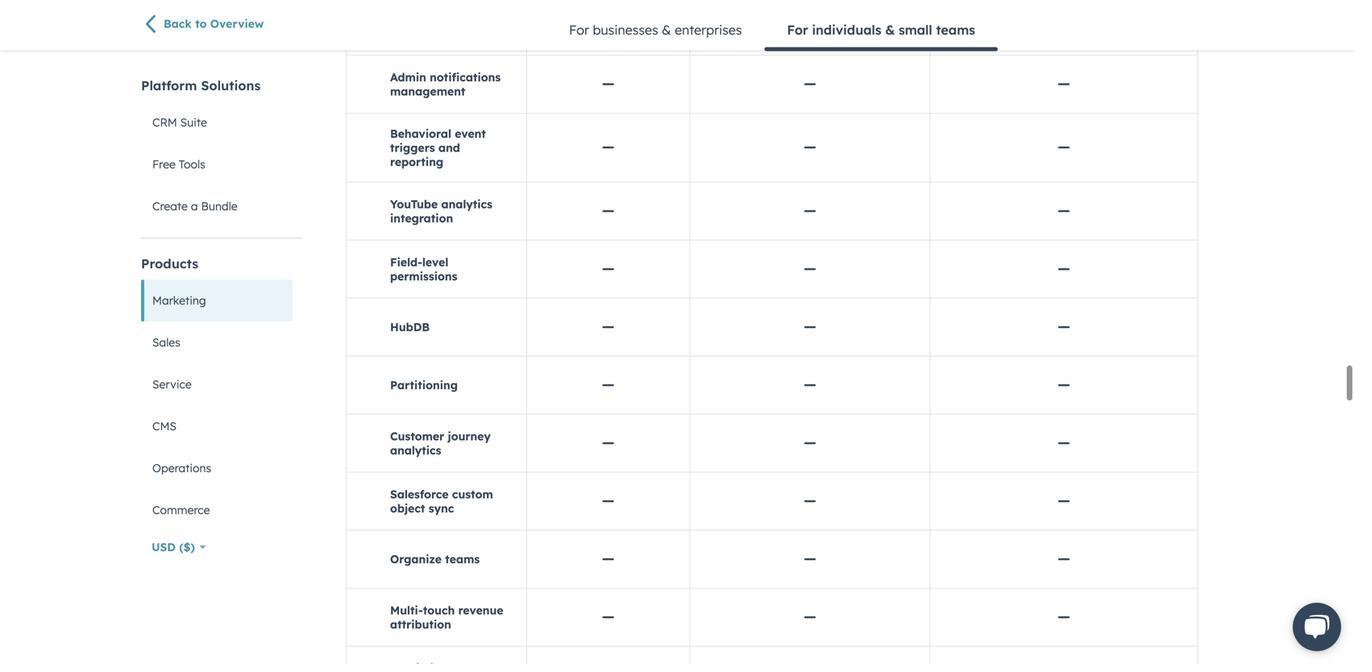 Task type: describe. For each thing, give the bounding box(es) containing it.
organize
[[390, 552, 442, 566]]

for individuals & small teams link
[[765, 10, 998, 51]]

marketing link
[[141, 280, 293, 322]]

field-level permissions
[[390, 255, 457, 283]]

platform
[[141, 77, 197, 94]]

multi-
[[390, 603, 423, 617]]

individuals
[[812, 22, 882, 38]]

hubdb
[[390, 320, 430, 334]]

attribution
[[390, 617, 451, 631]]

field-
[[390, 255, 422, 269]]

for individuals & small teams
[[787, 22, 975, 38]]

integration
[[390, 211, 453, 225]]

commerce link
[[141, 489, 293, 531]]

for businesses & enterprises link
[[547, 10, 765, 49]]

sales
[[152, 335, 180, 349]]

back to overview
[[164, 17, 264, 31]]

management
[[390, 84, 465, 98]]

triggers
[[390, 141, 435, 155]]

usd
[[152, 540, 176, 554]]

behavioral event triggers and reporting
[[390, 126, 486, 169]]

overview
[[210, 17, 264, 31]]

businesses
[[593, 22, 658, 38]]

marketing
[[152, 293, 206, 308]]

to
[[195, 17, 207, 31]]

revenue
[[458, 603, 503, 617]]

teams inside navigation
[[936, 22, 975, 38]]

create
[[152, 199, 188, 213]]

touch
[[423, 603, 455, 617]]

permissions
[[390, 269, 457, 283]]

chat widget region
[[1274, 587, 1354, 664]]

crm
[[152, 115, 177, 129]]

free tools
[[152, 157, 205, 171]]

reporting
[[390, 155, 444, 169]]

a
[[191, 199, 198, 213]]

sync
[[429, 501, 454, 515]]

0 horizontal spatial teams
[[445, 552, 480, 566]]

operations
[[152, 461, 211, 475]]

products
[[141, 256, 198, 272]]

youtube
[[390, 197, 438, 211]]

youtube analytics integration
[[390, 197, 493, 225]]

notifications
[[430, 70, 501, 84]]

($)
[[179, 540, 195, 554]]

suite
[[180, 115, 207, 129]]

behavioral
[[390, 126, 451, 141]]

solutions
[[201, 77, 261, 94]]

operations link
[[141, 447, 293, 489]]

cms link
[[141, 405, 293, 447]]



Task type: vqa. For each thing, say whether or not it's contained in the screenshot.
For Individuals & Small Teams
yes



Task type: locate. For each thing, give the bounding box(es) containing it.
products element
[[141, 255, 302, 531]]

analytics right youtube
[[441, 197, 493, 211]]

0 vertical spatial teams
[[936, 22, 975, 38]]

and
[[439, 141, 460, 155]]

1 vertical spatial teams
[[445, 552, 480, 566]]

customer
[[390, 429, 444, 443]]

1 horizontal spatial for
[[787, 22, 808, 38]]

organize teams
[[390, 552, 480, 566]]

journey
[[448, 429, 491, 443]]

0 horizontal spatial for
[[569, 22, 589, 38]]

& left small
[[885, 22, 895, 38]]

bundle
[[201, 199, 238, 213]]

0 vertical spatial analytics
[[441, 197, 493, 211]]

teams right organize
[[445, 552, 480, 566]]

& for individuals
[[885, 22, 895, 38]]

for left the individuals
[[787, 22, 808, 38]]

crm suite
[[152, 115, 207, 129]]

free
[[152, 157, 176, 171]]

small
[[899, 22, 932, 38]]

commerce
[[152, 503, 210, 517]]

tools
[[179, 157, 205, 171]]

1 vertical spatial analytics
[[390, 443, 441, 457]]

enterprises
[[675, 22, 742, 38]]

for businesses & enterprises
[[569, 22, 742, 38]]

service link
[[141, 364, 293, 405]]

service
[[152, 377, 192, 391]]

for for for individuals & small teams
[[787, 22, 808, 38]]

analytics inside youtube analytics integration
[[441, 197, 493, 211]]

for left the businesses
[[569, 22, 589, 38]]

navigation containing for businesses & enterprises
[[547, 10, 998, 51]]

multi-touch revenue attribution
[[390, 603, 503, 631]]

teams right small
[[936, 22, 975, 38]]

admin
[[390, 70, 426, 84]]

admin notifications management
[[390, 70, 501, 98]]

back to overview button
[[141, 14, 302, 36]]

1 & from the left
[[662, 22, 671, 38]]

custom
[[452, 487, 493, 501]]

create a bundle
[[152, 199, 238, 213]]

sales link
[[141, 322, 293, 364]]

1 for from the left
[[569, 22, 589, 38]]

analytics up salesforce at the left bottom of page
[[390, 443, 441, 457]]

1 horizontal spatial teams
[[936, 22, 975, 38]]

crm suite link
[[141, 102, 293, 143]]

salesforce
[[390, 487, 449, 501]]

level
[[422, 255, 448, 269]]

1 horizontal spatial &
[[885, 22, 895, 38]]

usd ($) button
[[141, 531, 217, 564]]

&
[[662, 22, 671, 38], [885, 22, 895, 38]]

2 for from the left
[[787, 22, 808, 38]]

back
[[164, 17, 192, 31]]

free tools link
[[141, 143, 293, 185]]

teams
[[936, 22, 975, 38], [445, 552, 480, 566]]

salesforce custom object sync
[[390, 487, 493, 515]]

usd ($)
[[152, 540, 195, 554]]

cms
[[152, 419, 177, 433]]

object
[[390, 501, 425, 515]]

navigation
[[547, 10, 998, 51]]

customer journey analytics
[[390, 429, 491, 457]]

event
[[455, 126, 486, 141]]

analytics
[[441, 197, 493, 211], [390, 443, 441, 457]]

platform solutions element
[[141, 77, 302, 227]]

0 horizontal spatial &
[[662, 22, 671, 38]]

partitioning
[[390, 378, 458, 392]]

for
[[569, 22, 589, 38], [787, 22, 808, 38]]

for for for businesses & enterprises
[[569, 22, 589, 38]]

create a bundle link
[[141, 185, 293, 227]]

& right the businesses
[[662, 22, 671, 38]]

2 & from the left
[[885, 22, 895, 38]]

& for businesses
[[662, 22, 671, 38]]

analytics inside customer journey analytics
[[390, 443, 441, 457]]

platform solutions
[[141, 77, 261, 94]]



